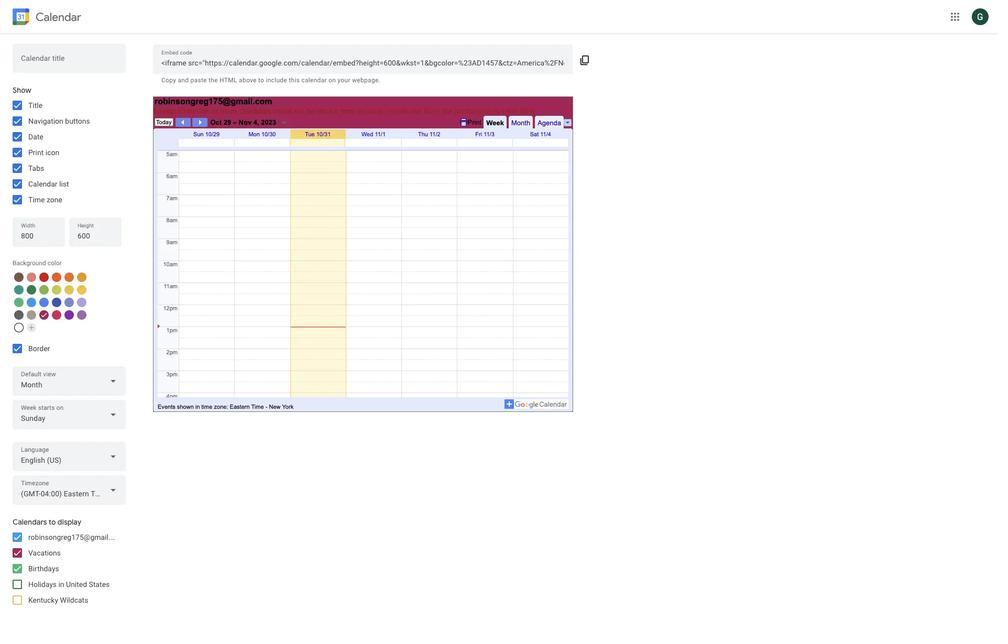 Task type: describe. For each thing, give the bounding box(es) containing it.
navigation
[[28, 117, 63, 125]]

above
[[239, 77, 257, 84]]

paste
[[191, 77, 207, 84]]

calendar for calendar list
[[28, 180, 57, 188]]

navigation buttons
[[28, 117, 90, 125]]

and
[[178, 77, 189, 84]]

eucalyptus menu item
[[14, 285, 24, 295]]

citron menu item
[[64, 285, 74, 295]]

vacations
[[28, 549, 61, 557]]

blueberry menu item
[[52, 298, 61, 307]]

cobalt menu item
[[39, 298, 49, 307]]

print icon
[[28, 148, 59, 157]]

calendar
[[302, 77, 327, 84]]

show
[[13, 85, 31, 95]]

peacock menu item
[[27, 298, 36, 307]]

wildcats
[[60, 596, 88, 604]]

calendars to display
[[13, 517, 81, 527]]

amethyst menu item
[[77, 310, 86, 320]]

graphite menu item
[[14, 310, 24, 320]]

wisteria menu item
[[77, 298, 86, 307]]

cherry blossom menu item
[[52, 310, 61, 320]]

the
[[209, 77, 218, 84]]

content_copy button
[[573, 47, 598, 72]]

webpage.
[[352, 77, 381, 84]]

radicchio menu item
[[39, 310, 49, 320]]

flamingo menu item
[[27, 273, 36, 282]]

icon
[[45, 148, 59, 157]]

calendar color menu item
[[14, 323, 24, 332]]

holidays
[[28, 580, 57, 589]]

birthdays
[[28, 565, 59, 573]]

print
[[28, 148, 44, 157]]

kentucky
[[28, 596, 58, 604]]

mango menu item
[[77, 273, 86, 282]]

calendars
[[13, 517, 47, 527]]



Task type: locate. For each thing, give the bounding box(es) containing it.
None text field
[[161, 56, 565, 70]]

list
[[59, 180, 69, 188]]

this
[[289, 77, 300, 84]]

background
[[13, 259, 46, 267]]

0 vertical spatial calendar
[[36, 10, 81, 24]]

None number field
[[21, 229, 57, 243], [78, 229, 113, 243], [21, 229, 57, 243], [78, 229, 113, 243]]

zone
[[47, 196, 62, 204]]

pumpkin menu item
[[64, 273, 74, 282]]

calendar link
[[10, 6, 81, 29]]

basil menu item
[[27, 285, 36, 295]]

display
[[58, 517, 81, 527]]

states
[[89, 580, 110, 589]]

buttons
[[65, 117, 90, 125]]

time zone
[[28, 196, 62, 204]]

1 vertical spatial calendar
[[28, 180, 57, 188]]

robinsongreg175@gmail.com
[[28, 533, 125, 541]]

united
[[66, 580, 87, 589]]

1 vertical spatial to
[[49, 517, 56, 527]]

tangerine menu item
[[52, 273, 61, 282]]

content_copy
[[580, 55, 591, 66]]

holidays in united states
[[28, 580, 110, 589]]

copy
[[161, 77, 176, 84]]

sage menu item
[[14, 298, 24, 307]]

birch menu item
[[27, 310, 36, 320]]

tabs
[[28, 164, 44, 172]]

add custom color menu item
[[27, 323, 36, 332]]

include
[[266, 77, 287, 84]]

grape menu item
[[64, 310, 74, 320]]

to left display
[[49, 517, 56, 527]]

0 horizontal spatial to
[[49, 517, 56, 527]]

lavender menu item
[[64, 298, 74, 307]]

cocoa menu item
[[14, 273, 24, 282]]

background color
[[13, 259, 62, 267]]

color
[[48, 259, 62, 267]]

your
[[338, 77, 351, 84]]

copy and paste the html above to include this calendar on your webpage.
[[161, 77, 381, 84]]

0 vertical spatial to
[[258, 77, 264, 84]]

pistachio menu item
[[39, 285, 49, 295]]

html
[[220, 77, 237, 84]]

calendar for calendar
[[36, 10, 81, 24]]

tomato menu item
[[39, 273, 49, 282]]

in
[[58, 580, 64, 589]]

1 horizontal spatial to
[[258, 77, 264, 84]]

avocado menu item
[[52, 285, 61, 295]]

None field
[[13, 366, 126, 396], [13, 400, 126, 429], [13, 442, 126, 471], [13, 475, 126, 505], [13, 366, 126, 396], [13, 400, 126, 429], [13, 442, 126, 471], [13, 475, 126, 505]]

border
[[28, 344, 50, 353]]

kentucky wildcats
[[28, 596, 88, 604]]

date
[[28, 133, 43, 141]]

calendar
[[36, 10, 81, 24], [28, 180, 57, 188]]

calendar list
[[28, 180, 69, 188]]

time
[[28, 196, 45, 204]]

on
[[329, 77, 336, 84]]

title
[[28, 101, 43, 110]]

to right above
[[258, 77, 264, 84]]

None text field
[[21, 55, 117, 69]]

to
[[258, 77, 264, 84], [49, 517, 56, 527]]

banana menu item
[[77, 285, 86, 295]]



Task type: vqa. For each thing, say whether or not it's contained in the screenshot.
United at the left of the page
yes



